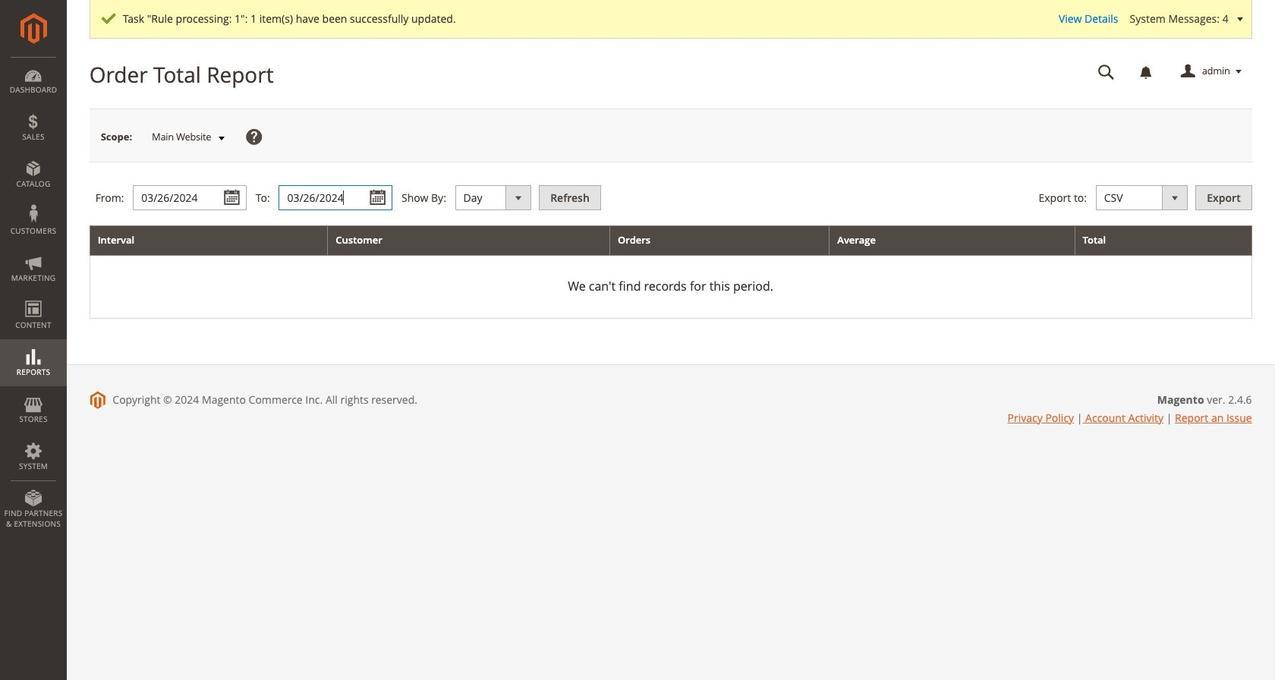 Task type: locate. For each thing, give the bounding box(es) containing it.
None text field
[[133, 185, 247, 211], [279, 185, 393, 211], [133, 185, 247, 211], [279, 185, 393, 211]]

menu bar
[[0, 57, 67, 537]]

None text field
[[1088, 58, 1126, 85]]



Task type: describe. For each thing, give the bounding box(es) containing it.
magento admin panel image
[[20, 13, 47, 44]]



